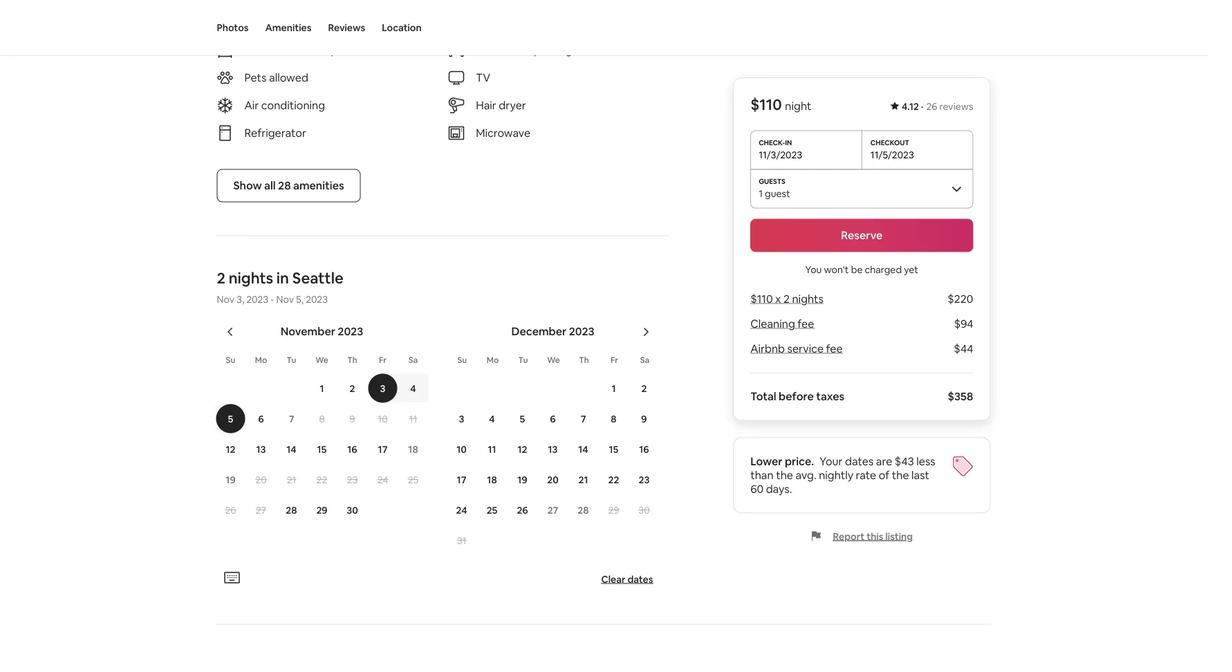 Task type: describe. For each thing, give the bounding box(es) containing it.
taxes
[[816, 389, 845, 404]]

refrigerator
[[245, 126, 306, 140]]

13 for 1st 13 button
[[256, 443, 266, 456]]

2 9 from the left
[[642, 413, 647, 425]]

1 28 button from the left
[[276, 496, 307, 525]]

you
[[806, 263, 822, 276]]

microwave
[[476, 126, 531, 140]]

2 su from the left
[[458, 355, 467, 365]]

2 nights in seattle nov 3, 2023 - nov 5, 2023
[[217, 268, 344, 306]]

tv
[[476, 71, 491, 85]]

reviews button
[[328, 0, 365, 55]]

19 for second 19 button from right
[[226, 474, 236, 486]]

$358
[[948, 389, 974, 404]]

2 tu from the left
[[519, 355, 528, 365]]

air
[[245, 98, 259, 112]]

5,
[[296, 293, 304, 306]]

free street parking
[[476, 43, 573, 57]]

20 for first the 20 button from the right
[[547, 474, 559, 486]]

show
[[233, 179, 262, 193]]

1 5 from the left
[[228, 413, 233, 425]]

november 2023
[[281, 325, 363, 339]]

1 horizontal spatial 24
[[456, 504, 467, 517]]

$110 for $110 night
[[751, 95, 782, 114]]

amenities
[[293, 179, 344, 193]]

2 26 button from the left
[[507, 496, 538, 525]]

cleaning
[[751, 317, 795, 331]]

$110 x 2 nights button
[[751, 292, 824, 306]]

1 vertical spatial nights
[[792, 292, 824, 306]]

2 9 button from the left
[[629, 404, 660, 433]]

2023 right 5,
[[306, 293, 328, 306]]

4.12
[[902, 100, 919, 113]]

airbnb
[[751, 342, 785, 356]]

6 for 2nd 6 button from the right
[[258, 413, 264, 425]]

0 vertical spatial 25 button
[[398, 465, 429, 494]]

dedicated workspace
[[245, 43, 356, 57]]

x
[[776, 292, 781, 306]]

2 13 button from the left
[[538, 435, 568, 464]]

1 vertical spatial 10 button
[[447, 435, 477, 464]]

12 for first 12 button from right
[[518, 443, 528, 456]]

26 for 2nd 26 button
[[517, 504, 528, 517]]

2 button for november 2023
[[337, 374, 368, 403]]

2 14 from the left
[[579, 443, 589, 456]]

0 horizontal spatial 24 button
[[368, 465, 398, 494]]

photos button
[[217, 0, 249, 55]]

december 2023
[[512, 325, 595, 339]]

2 14 button from the left
[[568, 435, 599, 464]]

2 20 button from the left
[[538, 465, 568, 494]]

15 for 1st 15 button from left
[[317, 443, 327, 456]]

1 horizontal spatial 17
[[457, 474, 467, 486]]

listing
[[886, 530, 913, 543]]

dryer
[[499, 98, 526, 112]]

dates for your
[[845, 455, 874, 469]]

clear dates
[[602, 573, 653, 586]]

airbnb service fee button
[[751, 342, 843, 356]]

1 16 button from the left
[[337, 435, 368, 464]]

reviews
[[940, 100, 974, 113]]

2 5 from the left
[[520, 413, 525, 425]]

amenities
[[265, 21, 312, 34]]

charged
[[865, 263, 902, 276]]

1 19 button from the left
[[216, 465, 246, 494]]

1 30 from the left
[[347, 504, 358, 517]]

you won't be charged yet
[[806, 263, 919, 276]]

0 horizontal spatial 11 button
[[398, 404, 429, 433]]

report this listing
[[833, 530, 913, 543]]

1 30 button from the left
[[337, 496, 368, 525]]

1 su from the left
[[226, 355, 235, 365]]

2 horizontal spatial 26
[[927, 100, 938, 113]]

last
[[912, 468, 930, 483]]

1 27 button from the left
[[246, 496, 276, 525]]

12 for 2nd 12 button from the right
[[226, 443, 236, 456]]

avg.
[[796, 468, 817, 483]]

before
[[779, 389, 814, 404]]

2 23 button from the left
[[629, 465, 660, 494]]

23 for second 23 button from the left
[[639, 474, 650, 486]]

this
[[867, 530, 884, 543]]

31
[[457, 534, 467, 547]]

1 12 button from the left
[[216, 435, 246, 464]]

1 horizontal spatial fee
[[826, 342, 843, 356]]

guest
[[765, 187, 791, 200]]

3 for bottom 3 button
[[459, 413, 465, 425]]

1 22 button from the left
[[307, 465, 337, 494]]

service
[[788, 342, 824, 356]]

pets
[[245, 71, 267, 85]]

0 horizontal spatial 10
[[378, 413, 388, 425]]

allowed
[[269, 71, 308, 85]]

less
[[917, 455, 936, 469]]

1 vertical spatial 25
[[487, 504, 498, 517]]

1 guest
[[759, 187, 791, 200]]

1 vertical spatial 11
[[488, 443, 496, 456]]

yet
[[904, 263, 919, 276]]

23 for 2nd 23 button from the right
[[347, 474, 358, 486]]

lower price.
[[751, 455, 815, 469]]

18 for right 18 button
[[487, 474, 497, 486]]

$220
[[948, 292, 974, 306]]

1 horizontal spatial 4 button
[[477, 404, 507, 433]]

1 sa from the left
[[409, 355, 418, 365]]

1 14 from the left
[[287, 443, 297, 456]]

0 horizontal spatial 17 button
[[368, 435, 398, 464]]

0 vertical spatial 4 button
[[398, 374, 429, 403]]

are
[[876, 455, 893, 469]]

show all 28 amenities button
[[217, 169, 361, 202]]

location
[[382, 21, 422, 34]]

2 8 button from the left
[[599, 404, 629, 433]]

2 7 from the left
[[581, 413, 586, 425]]

1 29 button from the left
[[307, 496, 337, 525]]

photos
[[217, 21, 249, 34]]

1 29 from the left
[[316, 504, 328, 517]]

1 vertical spatial 3 button
[[447, 404, 477, 433]]

2 6 button from the left
[[538, 404, 568, 433]]

3,
[[237, 293, 244, 306]]

1 23 button from the left
[[337, 465, 368, 494]]

reserve button
[[751, 219, 974, 252]]

1 27 from the left
[[256, 504, 266, 517]]

1 5 button from the left
[[216, 404, 246, 433]]

be
[[851, 263, 863, 276]]

dates for clear
[[628, 573, 653, 586]]

2 5 button from the left
[[507, 404, 538, 433]]

0 horizontal spatial 4
[[410, 382, 416, 395]]

report this listing button
[[811, 530, 913, 543]]

clear dates button
[[596, 568, 659, 591]]

2 16 button from the left
[[629, 435, 660, 464]]

0 vertical spatial 25
[[408, 474, 419, 486]]

air conditioning
[[245, 98, 325, 112]]

2 16 from the left
[[639, 443, 649, 456]]

$94
[[954, 317, 974, 331]]

0 horizontal spatial fee
[[798, 317, 815, 331]]

-
[[271, 293, 274, 306]]

$110 night
[[751, 95, 812, 114]]

1 horizontal spatial 10
[[457, 443, 467, 456]]

$43
[[895, 455, 914, 469]]

1 20 button from the left
[[246, 465, 276, 494]]

calendar application
[[200, 310, 1134, 568]]

18 for topmost 18 button
[[408, 443, 418, 456]]

0 horizontal spatial 24
[[377, 474, 388, 486]]

1 13 button from the left
[[246, 435, 276, 464]]

1 guest button
[[751, 169, 974, 208]]

1 14 button from the left
[[276, 435, 307, 464]]

night
[[785, 99, 812, 113]]

dedicated
[[245, 43, 298, 57]]

1 vertical spatial 4
[[489, 413, 495, 425]]

pets allowed
[[245, 71, 308, 85]]

won't
[[824, 263, 849, 276]]

8 for 1st 8 button from left
[[319, 413, 325, 425]]

1 7 from the left
[[289, 413, 294, 425]]

2 12 button from the left
[[507, 435, 538, 464]]

amenities button
[[265, 0, 312, 55]]

rate
[[856, 468, 877, 483]]

21 for first '21' button
[[287, 474, 296, 486]]

31 button
[[447, 526, 477, 555]]

2 th from the left
[[579, 355, 589, 365]]

0 vertical spatial 18 button
[[398, 435, 429, 464]]

1 horizontal spatial 18 button
[[477, 465, 507, 494]]

2 27 button from the left
[[538, 496, 568, 525]]

hair
[[476, 98, 497, 112]]

19 for second 19 button from left
[[518, 474, 528, 486]]

2 the from the left
[[892, 468, 909, 483]]

0 vertical spatial 11
[[409, 413, 417, 425]]

22 for second 22 button from the left
[[608, 474, 620, 486]]

1 inside 1 guest dropdown button
[[759, 187, 763, 200]]

price.
[[785, 455, 815, 469]]

reviews
[[328, 21, 365, 34]]

cleaning fee
[[751, 317, 815, 331]]



Task type: locate. For each thing, give the bounding box(es) containing it.
2 21 from the left
[[579, 474, 588, 486]]

1 vertical spatial 25 button
[[477, 496, 507, 525]]

1 button for december 2023
[[599, 374, 629, 403]]

in
[[277, 268, 289, 288]]

november
[[281, 325, 336, 339]]

1 horizontal spatial 11 button
[[477, 435, 507, 464]]

0 horizontal spatial 23
[[347, 474, 358, 486]]

2 7 button from the left
[[568, 404, 599, 433]]

24
[[377, 474, 388, 486], [456, 504, 467, 517]]

1 horizontal spatial 24 button
[[447, 496, 477, 525]]

1 8 button from the left
[[307, 404, 337, 433]]

2 19 from the left
[[518, 474, 528, 486]]

1 mo from the left
[[255, 355, 267, 365]]

total
[[751, 389, 777, 404]]

9
[[350, 413, 355, 425], [642, 413, 647, 425]]

0 horizontal spatial 29
[[316, 504, 328, 517]]

0 horizontal spatial 9
[[350, 413, 355, 425]]

2 button
[[337, 374, 368, 403], [629, 374, 660, 403]]

0 vertical spatial 17
[[378, 443, 388, 456]]

2023 right 'december'
[[569, 325, 595, 339]]

1 vertical spatial 10
[[457, 443, 467, 456]]

25
[[408, 474, 419, 486], [487, 504, 498, 517]]

0 vertical spatial 10
[[378, 413, 388, 425]]

1 horizontal spatial 6
[[550, 413, 556, 425]]

0 horizontal spatial 1
[[320, 382, 324, 395]]

2 22 from the left
[[608, 474, 620, 486]]

2 30 button from the left
[[629, 496, 660, 525]]

0 horizontal spatial 17
[[378, 443, 388, 456]]

1 horizontal spatial 13
[[548, 443, 558, 456]]

0 horizontal spatial 28 button
[[276, 496, 307, 525]]

2 12 from the left
[[518, 443, 528, 456]]

1 22 from the left
[[317, 474, 328, 486]]

nights up 3,
[[229, 268, 273, 288]]

15
[[317, 443, 327, 456], [609, 443, 619, 456]]

0 horizontal spatial 16
[[348, 443, 357, 456]]

0 horizontal spatial 12
[[226, 443, 236, 456]]

1 16 from the left
[[348, 443, 357, 456]]

1 horizontal spatial nov
[[276, 293, 294, 306]]

15 for second 15 button from the left
[[609, 443, 619, 456]]

all
[[264, 179, 276, 193]]

1 2 button from the left
[[337, 374, 368, 403]]

11
[[409, 413, 417, 425], [488, 443, 496, 456]]

1 9 from the left
[[350, 413, 355, 425]]

1 vertical spatial $110
[[751, 292, 773, 306]]

0 horizontal spatial 7
[[289, 413, 294, 425]]

fee
[[798, 317, 815, 331], [826, 342, 843, 356]]

0 horizontal spatial 3
[[380, 382, 386, 395]]

tu down 'december'
[[519, 355, 528, 365]]

2 13 from the left
[[548, 443, 558, 456]]

11/5/2023
[[871, 148, 914, 161]]

0 horizontal spatial 11
[[409, 413, 417, 425]]

16
[[348, 443, 357, 456], [639, 443, 649, 456]]

1 horizontal spatial 29
[[608, 504, 620, 517]]

26 for 1st 26 button from left
[[225, 504, 236, 517]]

1 horizontal spatial 7
[[581, 413, 586, 425]]

0 vertical spatial 3 button
[[368, 374, 398, 403]]

27
[[256, 504, 266, 517], [548, 504, 558, 517]]

of
[[879, 468, 890, 483]]

1 horizontal spatial 30 button
[[629, 496, 660, 525]]

free
[[476, 43, 498, 57]]

11 button
[[398, 404, 429, 433], [477, 435, 507, 464]]

0 horizontal spatial tu
[[287, 355, 296, 365]]

0 horizontal spatial the
[[776, 468, 794, 483]]

23 button
[[337, 465, 368, 494], [629, 465, 660, 494]]

your dates are $43 less than the avg. nightly rate of the last 60 days.
[[751, 455, 936, 496]]

1 horizontal spatial 9 button
[[629, 404, 660, 433]]

2 2 button from the left
[[629, 374, 660, 403]]

2023 left -
[[246, 293, 269, 306]]

2 6 from the left
[[550, 413, 556, 425]]

0 horizontal spatial 26
[[225, 504, 236, 517]]

2 28 button from the left
[[568, 496, 599, 525]]

14
[[287, 443, 297, 456], [579, 443, 589, 456]]

0 horizontal spatial 15 button
[[307, 435, 337, 464]]

1 21 button from the left
[[276, 465, 307, 494]]

days.
[[766, 482, 792, 496]]

2 button for december 2023
[[629, 374, 660, 403]]

13 for 2nd 13 button from left
[[548, 443, 558, 456]]

dates inside your dates are $43 less than the avg. nightly rate of the last 60 days.
[[845, 455, 874, 469]]

1 horizontal spatial 8
[[611, 413, 617, 425]]

th down december 2023
[[579, 355, 589, 365]]

2 fr from the left
[[611, 355, 618, 365]]

0 horizontal spatial 29 button
[[307, 496, 337, 525]]

cleaning fee button
[[751, 317, 815, 331]]

tu down "november"
[[287, 355, 296, 365]]

1 horizontal spatial 12 button
[[507, 435, 538, 464]]

1 horizontal spatial 4
[[489, 413, 495, 425]]

2 20 from the left
[[547, 474, 559, 486]]

12
[[226, 443, 236, 456], [518, 443, 528, 456]]

workspace
[[300, 43, 356, 57]]

1 1 button from the left
[[307, 374, 337, 403]]

0 horizontal spatial 10 button
[[368, 404, 398, 433]]

2023 right "november"
[[338, 325, 363, 339]]

60
[[751, 482, 764, 496]]

28 inside show all 28 amenities button
[[278, 179, 291, 193]]

0 horizontal spatial 30
[[347, 504, 358, 517]]

parking
[[534, 43, 573, 57]]

2 1 button from the left
[[599, 374, 629, 403]]

1 horizontal spatial 26
[[517, 504, 528, 517]]

1 7 button from the left
[[276, 404, 307, 433]]

0 horizontal spatial th
[[347, 355, 358, 365]]

1 23 from the left
[[347, 474, 358, 486]]

2 8 from the left
[[611, 413, 617, 425]]

fee right service
[[826, 342, 843, 356]]

1 horizontal spatial 16 button
[[629, 435, 660, 464]]

nights
[[229, 268, 273, 288], [792, 292, 824, 306]]

20 for 1st the 20 button from left
[[256, 474, 267, 486]]

we down december 2023
[[547, 355, 560, 365]]

1 horizontal spatial sa
[[640, 355, 650, 365]]

1 vertical spatial 24
[[456, 504, 467, 517]]

30 button
[[337, 496, 368, 525], [629, 496, 660, 525]]

6 for second 6 button
[[550, 413, 556, 425]]

1 button for november 2023
[[307, 374, 337, 403]]

we down november 2023
[[316, 355, 328, 365]]

1 vertical spatial 3
[[459, 413, 465, 425]]

1 the from the left
[[776, 468, 794, 483]]

2 27 from the left
[[548, 504, 558, 517]]

1 6 button from the left
[[246, 404, 276, 433]]

0 horizontal spatial su
[[226, 355, 235, 365]]

15 button
[[307, 435, 337, 464], [599, 435, 629, 464]]

2
[[217, 268, 226, 288], [784, 292, 790, 306], [350, 382, 355, 395], [642, 382, 647, 395]]

23
[[347, 474, 358, 486], [639, 474, 650, 486]]

the left avg.
[[776, 468, 794, 483]]

0 horizontal spatial 7 button
[[276, 404, 307, 433]]

5 button
[[216, 404, 246, 433], [507, 404, 538, 433]]

2 23 from the left
[[639, 474, 650, 486]]

10
[[378, 413, 388, 425], [457, 443, 467, 456]]

0 horizontal spatial 27 button
[[246, 496, 276, 525]]

dates right clear
[[628, 573, 653, 586]]

0 vertical spatial nights
[[229, 268, 273, 288]]

1 tu from the left
[[287, 355, 296, 365]]

8 button
[[307, 404, 337, 433], [599, 404, 629, 433]]

2 we from the left
[[547, 355, 560, 365]]

·
[[921, 100, 924, 113]]

13 button
[[246, 435, 276, 464], [538, 435, 568, 464]]

4.12 · 26 reviews
[[902, 100, 974, 113]]

14 button
[[276, 435, 307, 464], [568, 435, 599, 464]]

1 horizontal spatial 25
[[487, 504, 498, 517]]

than
[[751, 468, 774, 483]]

dates
[[845, 455, 874, 469], [628, 573, 653, 586]]

0 horizontal spatial fr
[[379, 355, 387, 365]]

2 mo from the left
[[487, 355, 499, 365]]

2 29 from the left
[[608, 504, 620, 517]]

0 horizontal spatial 19 button
[[216, 465, 246, 494]]

1 th from the left
[[347, 355, 358, 365]]

0 horizontal spatial 20 button
[[246, 465, 276, 494]]

1 horizontal spatial 10 button
[[447, 435, 477, 464]]

$110 x 2 nights
[[751, 292, 824, 306]]

1 for november 2023
[[320, 382, 324, 395]]

22 button
[[307, 465, 337, 494], [599, 465, 629, 494]]

13
[[256, 443, 266, 456], [548, 443, 558, 456]]

0 vertical spatial 18
[[408, 443, 418, 456]]

1 horizontal spatial 3
[[459, 413, 465, 425]]

28
[[278, 179, 291, 193], [286, 504, 297, 517], [578, 504, 589, 517]]

the
[[776, 468, 794, 483], [892, 468, 909, 483]]

2 inside 2 nights in seattle nov 3, 2023 - nov 5, 2023
[[217, 268, 226, 288]]

3 for left 3 button
[[380, 382, 386, 395]]

2 19 button from the left
[[507, 465, 538, 494]]

1 horizontal spatial th
[[579, 355, 589, 365]]

0 horizontal spatial 18 button
[[398, 435, 429, 464]]

19
[[226, 474, 236, 486], [518, 474, 528, 486]]

total before taxes
[[751, 389, 845, 404]]

airbnb service fee
[[751, 342, 843, 356]]

1 15 button from the left
[[307, 435, 337, 464]]

1 vertical spatial 11 button
[[477, 435, 507, 464]]

16 button
[[337, 435, 368, 464], [629, 435, 660, 464]]

11/3/2023
[[759, 148, 803, 161]]

1 horizontal spatial 17 button
[[447, 465, 477, 494]]

1 horizontal spatial 14
[[579, 443, 589, 456]]

2 15 button from the left
[[599, 435, 629, 464]]

1 horizontal spatial su
[[458, 355, 467, 365]]

1 horizontal spatial dates
[[845, 455, 874, 469]]

$110 for $110 x 2 nights
[[751, 292, 773, 306]]

1 horizontal spatial 19
[[518, 474, 528, 486]]

1 horizontal spatial 27 button
[[538, 496, 568, 525]]

1 horizontal spatial 30
[[639, 504, 650, 517]]

0 vertical spatial $110
[[751, 95, 782, 114]]

0 vertical spatial 10 button
[[368, 404, 398, 433]]

the right of
[[892, 468, 909, 483]]

nov right -
[[276, 293, 294, 306]]

th
[[347, 355, 358, 365], [579, 355, 589, 365]]

1 horizontal spatial 25 button
[[477, 496, 507, 525]]

$110 left "x"
[[751, 292, 773, 306]]

20
[[256, 474, 267, 486], [547, 474, 559, 486]]

street
[[501, 43, 532, 57]]

dates left are
[[845, 455, 874, 469]]

1 $110 from the top
[[751, 95, 782, 114]]

1 horizontal spatial we
[[547, 355, 560, 365]]

20 button
[[246, 465, 276, 494], [538, 465, 568, 494]]

su
[[226, 355, 235, 365], [458, 355, 467, 365]]

nights right "x"
[[792, 292, 824, 306]]

0 horizontal spatial dates
[[628, 573, 653, 586]]

1 horizontal spatial 16
[[639, 443, 649, 456]]

1 horizontal spatial 29 button
[[599, 496, 629, 525]]

1 horizontal spatial 15 button
[[599, 435, 629, 464]]

0 horizontal spatial nov
[[217, 293, 235, 306]]

2 29 button from the left
[[599, 496, 629, 525]]

1 vertical spatial 18 button
[[477, 465, 507, 494]]

0 horizontal spatial 3 button
[[368, 374, 398, 403]]

$44
[[954, 342, 974, 356]]

1 12 from the left
[[226, 443, 236, 456]]

1 for december 2023
[[612, 382, 616, 395]]

18 button
[[398, 435, 429, 464], [477, 465, 507, 494]]

reserve
[[841, 228, 883, 242]]

1 vertical spatial fee
[[826, 342, 843, 356]]

1 we from the left
[[316, 355, 328, 365]]

nightly
[[819, 468, 854, 483]]

hair dryer
[[476, 98, 526, 112]]

1 horizontal spatial 22
[[608, 474, 620, 486]]

0 vertical spatial 24 button
[[368, 465, 398, 494]]

29
[[316, 504, 328, 517], [608, 504, 620, 517]]

2 horizontal spatial 1
[[759, 187, 763, 200]]

nov left 3,
[[217, 293, 235, 306]]

nights inside 2 nights in seattle nov 3, 2023 - nov 5, 2023
[[229, 268, 273, 288]]

th down november 2023
[[347, 355, 358, 365]]

6
[[258, 413, 264, 425], [550, 413, 556, 425]]

1 fr from the left
[[379, 355, 387, 365]]

2 15 from the left
[[609, 443, 619, 456]]

1 horizontal spatial 6 button
[[538, 404, 568, 433]]

fee up service
[[798, 317, 815, 331]]

report
[[833, 530, 865, 543]]

1 vertical spatial 17 button
[[447, 465, 477, 494]]

fr
[[379, 355, 387, 365], [611, 355, 618, 365]]

1 horizontal spatial 21
[[579, 474, 588, 486]]

8 for 1st 8 button from the right
[[611, 413, 617, 425]]

1 19 from the left
[[226, 474, 236, 486]]

18
[[408, 443, 418, 456], [487, 474, 497, 486]]

we
[[316, 355, 328, 365], [547, 355, 560, 365]]

8
[[319, 413, 325, 425], [611, 413, 617, 425]]

0 horizontal spatial 8 button
[[307, 404, 337, 433]]

location button
[[382, 0, 422, 55]]

21 for 2nd '21' button from left
[[579, 474, 588, 486]]

2 30 from the left
[[639, 504, 650, 517]]

1 nov from the left
[[217, 293, 235, 306]]

1 horizontal spatial nights
[[792, 292, 824, 306]]

your
[[820, 455, 843, 469]]

0 horizontal spatial 1 button
[[307, 374, 337, 403]]

0 horizontal spatial 25 button
[[398, 465, 429, 494]]

0 vertical spatial fee
[[798, 317, 815, 331]]

2 21 button from the left
[[568, 465, 599, 494]]

1 15 from the left
[[317, 443, 327, 456]]

22 for first 22 button from the left
[[317, 474, 328, 486]]

show all 28 amenities
[[233, 179, 344, 193]]

clear
[[602, 573, 626, 586]]

0 horizontal spatial 5 button
[[216, 404, 246, 433]]

1 8 from the left
[[319, 413, 325, 425]]

seattle
[[292, 268, 344, 288]]

9 button
[[337, 404, 368, 433], [629, 404, 660, 433]]

1 13 from the left
[[256, 443, 266, 456]]

0 horizontal spatial 5
[[228, 413, 233, 425]]

1 26 button from the left
[[216, 496, 246, 525]]

1 horizontal spatial 2 button
[[629, 374, 660, 403]]

0 horizontal spatial 20
[[256, 474, 267, 486]]

kitchen
[[245, 15, 284, 29]]

1 horizontal spatial the
[[892, 468, 909, 483]]

2 nov from the left
[[276, 293, 294, 306]]

1 9 button from the left
[[337, 404, 368, 433]]

2 22 button from the left
[[599, 465, 629, 494]]

1 horizontal spatial 5 button
[[507, 404, 538, 433]]

0 vertical spatial 11 button
[[398, 404, 429, 433]]

december
[[512, 325, 567, 339]]

1 21 from the left
[[287, 474, 296, 486]]

1 6 from the left
[[258, 413, 264, 425]]

$110 left the night
[[751, 95, 782, 114]]

0 horizontal spatial 22
[[317, 474, 328, 486]]

4 button
[[398, 374, 429, 403], [477, 404, 507, 433]]

19 button
[[216, 465, 246, 494], [507, 465, 538, 494]]

2 sa from the left
[[640, 355, 650, 365]]

2 $110 from the top
[[751, 292, 773, 306]]

dates inside button
[[628, 573, 653, 586]]

1 20 from the left
[[256, 474, 267, 486]]



Task type: vqa. For each thing, say whether or not it's contained in the screenshot.
the middle 'and'
no



